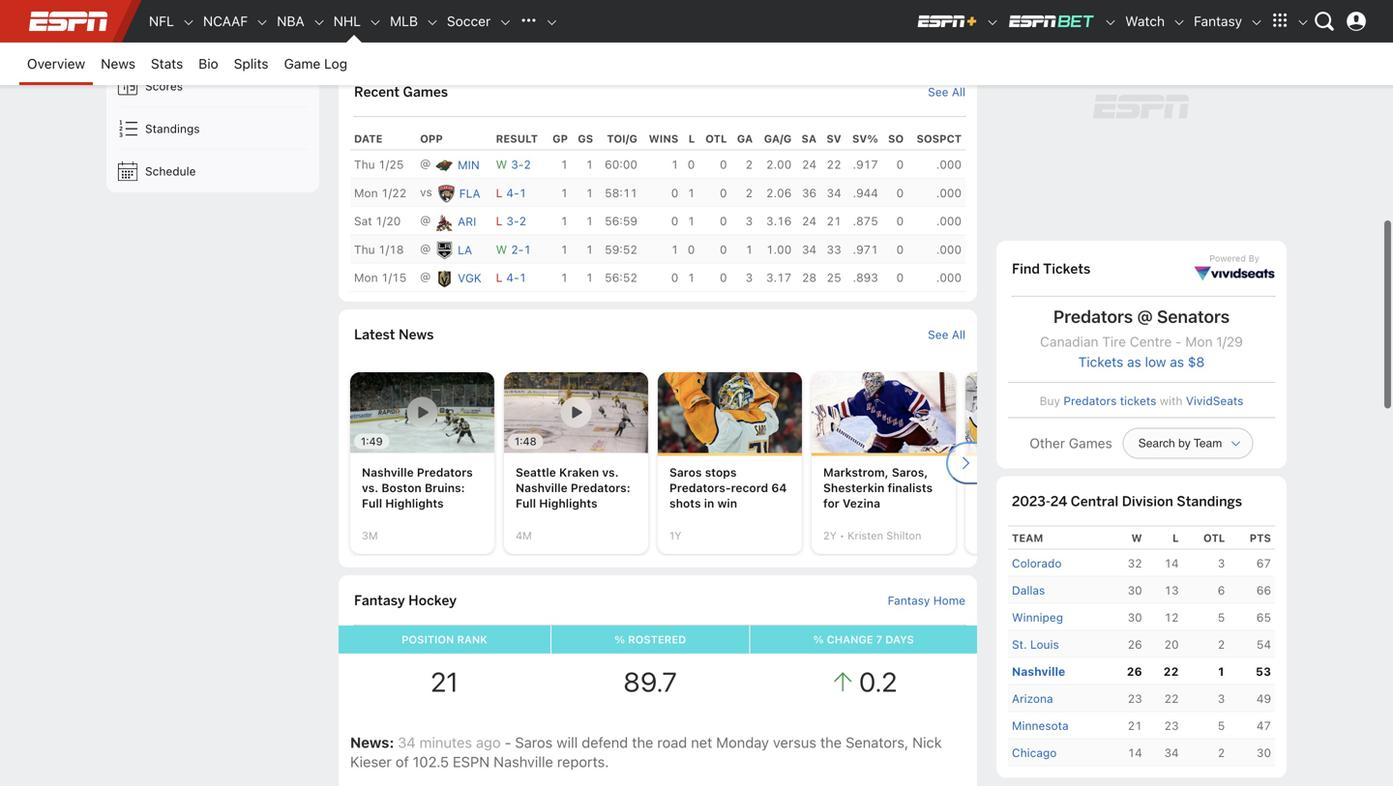 Task type: locate. For each thing, give the bounding box(es) containing it.
1 vertical spatial thu
[[354, 243, 375, 256]]

recent games element
[[354, 67, 966, 117]]

overview
[[27, 56, 85, 72]]

seattle kraken vs. nashville predators: full highlights element
[[504, 373, 649, 555]]

0 left 3.16
[[720, 215, 728, 228]]

fantasy left hockey
[[354, 592, 405, 610]]

1 vertical spatial nhl
[[122, 31, 150, 48]]

2 4- from the top
[[507, 271, 519, 285]]

highlights down kraken
[[539, 497, 598, 511]]

w up 32
[[1132, 531, 1143, 543]]

1 horizontal spatial 23
[[1165, 718, 1180, 731]]

0 horizontal spatial 21
[[431, 666, 459, 698]]

arizona link
[[1013, 688, 1054, 707]]

see all inside latest news element
[[928, 328, 966, 342]]

l for 56:52
[[496, 271, 503, 285]]

w 3-2
[[496, 158, 531, 171]]

l 4-1 for vgk
[[496, 271, 527, 285]]

21 right minnesota at bottom
[[1128, 718, 1143, 731]]

stops
[[705, 466, 737, 480]]

l right the wins
[[689, 132, 695, 145]]

30 left 12
[[1128, 609, 1143, 623]]

30
[[1128, 582, 1143, 596], [1128, 609, 1143, 623], [1257, 745, 1272, 759]]

@ left vgk icon
[[420, 270, 431, 284]]

1 vertical spatial 5
[[1219, 718, 1226, 731]]

4- for fla
[[507, 186, 519, 200]]

fantasy for fantasy home
[[888, 594, 931, 608]]

latest news element
[[354, 310, 966, 359]]

nashville up boston
[[362, 466, 414, 480]]

1 highlights from the left
[[386, 497, 444, 511]]

thu for thu 1/18
[[354, 243, 375, 256]]

28 left 25
[[802, 271, 817, 285]]

position
[[402, 634, 454, 646]]

2 vertical spatial mon
[[1186, 332, 1213, 348]]

26 right nashville link
[[1127, 664, 1143, 677]]

tickets inside find tickets element
[[1044, 258, 1091, 276]]

0 vertical spatial see all
[[928, 85, 966, 99]]

166
[[547, 29, 569, 43]]

as left $8
[[1171, 353, 1185, 369]]

saros up predators-
[[670, 466, 702, 480]]

nhl image
[[369, 16, 382, 29]]

min link
[[458, 158, 480, 172]]

mon right -
[[1186, 332, 1213, 348]]

standings
[[145, 122, 200, 135], [1177, 491, 1243, 509]]

nashville predators vs. boston bruins: full highlights
[[362, 466, 473, 511]]

l 4-1 down w 2-1
[[496, 271, 527, 285]]

see all link inside the recent games element
[[928, 85, 966, 99]]

1 0 down the wins
[[672, 158, 695, 171]]

1 see all link from the top
[[928, 85, 966, 99]]

soccer image
[[499, 16, 512, 29]]

1 0 right the '59:52'
[[672, 243, 695, 256]]

0 vertical spatial mon
[[354, 186, 378, 200]]

ncaaf
[[203, 13, 248, 29]]

2 see from the top
[[928, 328, 949, 342]]

65 up the 324
[[465, 2, 480, 15]]

4 .000 from the top
[[937, 243, 962, 256]]

24 left central
[[1051, 491, 1068, 509]]

1 vertical spatial games
[[1069, 434, 1113, 450]]

opp
[[420, 132, 443, 145]]

47
[[1257, 718, 1272, 731]]

fantasy for fantasy hockey
[[354, 592, 405, 610]]

see all inside the recent games element
[[928, 85, 966, 99]]

predators up bruins: at the bottom of the page
[[417, 466, 473, 480]]

news for news : 34 minutes ago
[[350, 735, 390, 751]]

nashville predators vs. boston bruins: full highlights image
[[350, 373, 495, 454]]

saros
[[670, 466, 702, 480], [515, 735, 553, 751]]

espn plus image
[[987, 16, 1000, 29]]

all for latest news
[[952, 328, 966, 342]]

see up markstrom, saros, shesterkin finalists for vezina image
[[928, 328, 949, 342]]

24 for 21
[[802, 215, 817, 228]]

predators inside nashville predators vs. boston bruins: full highlights
[[417, 466, 473, 480]]

307
[[497, 29, 519, 43]]

21
[[827, 215, 842, 228], [431, 666, 459, 698], [1128, 718, 1143, 731]]

2 horizontal spatial fantasy
[[1195, 13, 1243, 29]]

saros for will
[[515, 735, 553, 751]]

1 5 from the top
[[1219, 609, 1226, 623]]

as left low
[[1128, 353, 1142, 369]]

1 1 0 from the top
[[672, 158, 695, 171]]

1 .000 from the top
[[937, 158, 962, 171]]

1 horizontal spatial otl
[[1204, 531, 1226, 543]]

full up 3m
[[362, 497, 382, 511]]

l for 56:59
[[496, 215, 503, 228]]

espn
[[453, 754, 490, 771]]

1 all from the top
[[952, 85, 966, 99]]

32
[[1128, 555, 1143, 569]]

see up sospct
[[928, 85, 949, 99]]

highlights inside nashville predators vs. boston bruins: full highlights
[[386, 497, 444, 511]]

nashville down ago
[[494, 754, 554, 771]]

w for w
[[1132, 531, 1143, 543]]

1 as from the left
[[1128, 353, 1142, 369]]

nashville inside nashville predators vs. boston bruins: full highlights
[[362, 466, 414, 480]]

1 vertical spatial 30
[[1128, 609, 1143, 623]]

4- down the w 3-2
[[507, 186, 519, 200]]

0 vertical spatial 3-
[[511, 158, 524, 171]]

-
[[1176, 332, 1182, 348]]

markstrom, saros, shesterkin finalists for vezina
[[824, 466, 933, 511]]

louis
[[1031, 637, 1060, 650]]

1 horizontal spatial 14
[[1165, 555, 1180, 569]]

0 vertical spatial predators
[[1054, 304, 1134, 325]]

2-
[[511, 243, 524, 256]]

0 horizontal spatial 14
[[1128, 745, 1143, 759]]

1 vertical spatial 3-
[[507, 215, 519, 228]]

the right versus
[[821, 735, 842, 751]]

0 right .875
[[897, 215, 904, 228]]

1 vertical spatial 0 1
[[672, 215, 695, 228]]

34
[[827, 186, 842, 200], [802, 243, 817, 256], [398, 735, 416, 751], [1165, 745, 1180, 759]]

full inside nashville predators vs. boston bruins: full highlights
[[362, 497, 382, 511]]

0 horizontal spatial highlights
[[386, 497, 444, 511]]

0 vertical spatial 24
[[802, 158, 817, 171]]

arizona
[[1013, 691, 1054, 704]]

thu left "1/18"
[[354, 243, 375, 256]]

l 4-1 up l 3-2
[[496, 186, 527, 200]]

.000 for .944
[[937, 186, 962, 200]]

2 horizontal spatial news
[[399, 326, 434, 343]]

0 left '1.00'
[[720, 243, 728, 256]]

3 .000 from the top
[[937, 215, 962, 228]]

2 highlights from the left
[[539, 497, 598, 511]]

4- for vgk
[[507, 271, 519, 285]]

1 vertical spatial see all
[[928, 328, 966, 342]]

0 vertical spatial tickets
[[1044, 258, 1091, 276]]

30 for 12
[[1128, 609, 1143, 623]]

24 down sa
[[802, 158, 817, 171]]

fantasy right watch icon
[[1195, 13, 1243, 29]]

seattle kraken vs. nashville predators: full highlights image
[[504, 373, 649, 454]]

tickets right find
[[1044, 258, 1091, 276]]

fla image
[[436, 184, 456, 203]]

other
[[1030, 434, 1066, 450]]

2 vertical spatial news
[[350, 735, 390, 751]]

markstrom,
[[824, 466, 889, 480]]

1 horizontal spatial standings
[[1177, 491, 1243, 509]]

2 see all link from the top
[[928, 328, 966, 342]]

ncaaf link
[[195, 0, 256, 43]]

0 vertical spatial 5
[[1219, 609, 1226, 623]]

0 right 56:59
[[672, 215, 679, 228]]

l up w 2-1
[[496, 215, 503, 228]]

nba
[[277, 13, 305, 29]]

0 vertical spatial 26
[[1128, 637, 1143, 650]]

saros inside saros will defend the road net monday versus the senators, nick kieser of 102.5 espn nashville reports.
[[515, 735, 553, 751]]

3 left 3.17
[[746, 271, 753, 285]]

0 vertical spatial 21
[[827, 215, 842, 228]]

2 % from the left
[[814, 634, 824, 646]]

0 horizontal spatial as
[[1128, 353, 1142, 369]]

26 left 20 at the right of the page
[[1128, 637, 1143, 650]]

%
[[615, 634, 626, 646], [814, 634, 824, 646]]

1 horizontal spatial 65
[[1257, 609, 1272, 623]]

saros inside saros stops predators-record 64 shots in win
[[670, 466, 702, 480]]

1 l 4-1 from the top
[[496, 186, 527, 200]]

1 vertical spatial see
[[928, 328, 949, 342]]

4-
[[507, 186, 519, 200], [507, 271, 519, 285]]

4- down w 2-1
[[507, 271, 519, 285]]

mon inside predators @ senators canadian tire centre - mon 1/29 tickets as low as $8
[[1186, 332, 1213, 348]]

1 horizontal spatial news
[[350, 735, 390, 751]]

2 vertical spatial 21
[[1128, 718, 1143, 731]]

3- down "result"
[[511, 158, 524, 171]]

28
[[633, 29, 648, 43], [802, 271, 817, 285]]

nhl left nhl image
[[334, 13, 361, 29]]

0 vertical spatial standings
[[145, 122, 200, 135]]

@ left min "image"
[[420, 157, 431, 170]]

0 vertical spatial 4-
[[507, 186, 519, 200]]

log
[[324, 56, 348, 72]]

1 4- from the top
[[507, 186, 519, 200]]

all for recent games
[[952, 85, 966, 99]]

net
[[691, 735, 713, 751]]

1 vertical spatial 1 0
[[672, 243, 695, 256]]

nhl down nfl
[[122, 31, 150, 48]]

2 all from the top
[[952, 328, 966, 342]]

0 vertical spatial games
[[403, 83, 448, 101]]

1 vertical spatial mon
[[354, 271, 378, 285]]

l 4-1
[[496, 186, 527, 200], [496, 271, 527, 285]]

fantasy inside global navigation element
[[1195, 13, 1243, 29]]

1 0 1 from the top
[[672, 186, 695, 200]]

soccer
[[447, 13, 491, 29]]

1 vertical spatial standings
[[1177, 491, 1243, 509]]

highlights
[[386, 497, 444, 511], [539, 497, 598, 511]]

24 down the 36
[[802, 215, 817, 228]]

12
[[1165, 609, 1180, 623]]

1 horizontal spatial nhl
[[334, 13, 361, 29]]

1 horizontal spatial the
[[821, 735, 842, 751]]

0 vertical spatial 14
[[1165, 555, 1180, 569]]

nashville link
[[1013, 661, 1066, 680]]

w left 2-
[[496, 243, 507, 256]]

thu for thu 1/25
[[354, 158, 375, 171]]

1 full from the left
[[362, 497, 382, 511]]

mon left 1/15
[[354, 271, 378, 285]]

watch link
[[1118, 0, 1173, 43]]

highlights down boston
[[386, 497, 444, 511]]

1 horizontal spatial highlights
[[539, 497, 598, 511]]

5 down 6
[[1219, 609, 1226, 623]]

1 0 for 59:52
[[672, 243, 695, 256]]

w for w 2-1
[[496, 243, 507, 256]]

vs. up predators:
[[602, 466, 619, 480]]

will
[[557, 735, 578, 751]]

l 3-2
[[496, 215, 527, 228]]

see inside latest news element
[[928, 328, 949, 342]]

0 left 2.00
[[720, 158, 728, 171]]

0 vertical spatial w
[[496, 158, 507, 171]]

0 horizontal spatial saros
[[515, 735, 553, 751]]

0 vertical spatial vs.
[[602, 466, 619, 480]]

0 vertical spatial l 4-1
[[496, 186, 527, 200]]

30 for 13
[[1128, 582, 1143, 596]]

2 vertical spatial 0 1
[[672, 271, 695, 285]]

l right vgk
[[496, 271, 503, 285]]

1 vertical spatial w
[[496, 243, 507, 256]]

0 vertical spatial saros
[[670, 466, 702, 480]]

see for recent games
[[928, 85, 949, 99]]

1/18
[[379, 243, 404, 256]]

0 horizontal spatial the
[[632, 735, 654, 751]]

news up the kieser
[[350, 735, 390, 751]]

0 horizontal spatial 65
[[465, 2, 480, 15]]

minutes
[[420, 735, 472, 751]]

nashville down st. louis
[[1013, 664, 1066, 677]]

monday
[[717, 735, 770, 751]]

see all for recent games
[[928, 85, 966, 99]]

0 horizontal spatial nhl
[[122, 31, 150, 48]]

2 vertical spatial w
[[1132, 531, 1143, 543]]

gs
[[578, 132, 594, 145]]

full
[[362, 497, 382, 511], [516, 497, 536, 511]]

0 vertical spatial all
[[952, 85, 966, 99]]

2 the from the left
[[821, 735, 842, 751]]

0 horizontal spatial full
[[362, 497, 382, 511]]

0 vertical spatial thu
[[354, 158, 375, 171]]

2 see all from the top
[[928, 328, 966, 342]]

1 vertical spatial 26
[[1127, 664, 1143, 677]]

3- for l
[[507, 215, 519, 228]]

list
[[106, 65, 319, 192]]

1 horizontal spatial %
[[814, 634, 824, 646]]

news
[[101, 56, 135, 72], [399, 326, 434, 343], [350, 735, 390, 751]]

0 1 for 56:59
[[672, 215, 695, 228]]

overview link
[[19, 43, 93, 85]]

1 vertical spatial saros
[[515, 735, 553, 751]]

markstrom, saros, shesterkin finalists for vezina image
[[812, 373, 956, 454]]

highlights inside seattle kraken vs. nashville predators: full highlights
[[539, 497, 598, 511]]

0 1 down the wins
[[672, 186, 695, 200]]

ari link
[[458, 215, 477, 228]]

full up 4m
[[516, 497, 536, 511]]

ncaaf image
[[256, 16, 269, 29]]

nba image
[[312, 16, 326, 29]]

30 down 32
[[1128, 582, 1143, 596]]

espn+ image
[[917, 14, 979, 29]]

sat 1/20
[[354, 215, 401, 228]]

2023-
[[1013, 491, 1051, 509]]

games right other
[[1069, 434, 1113, 450]]

2 vertical spatial predators
[[417, 466, 473, 480]]

ago
[[476, 735, 501, 751]]

see all link for games
[[928, 85, 966, 99]]

1 see from the top
[[928, 85, 949, 99]]

0.2
[[860, 666, 898, 698]]

1 vertical spatial tickets
[[1079, 353, 1124, 369]]

0 vertical spatial see
[[928, 85, 949, 99]]

fantasy
[[1195, 13, 1243, 29], [354, 592, 405, 610], [888, 594, 931, 608]]

0 vertical spatial 0 1
[[672, 186, 695, 200]]

5 for 65
[[1219, 609, 1226, 623]]

0 vertical spatial see all link
[[928, 85, 966, 99]]

mon left 1/22
[[354, 186, 378, 200]]

2 5 from the top
[[1219, 718, 1226, 731]]

0 vertical spatial otl
[[706, 132, 728, 145]]

0 right .944
[[897, 186, 904, 200]]

0 1 right 56:59
[[672, 215, 695, 228]]

otl left ga
[[706, 132, 728, 145]]

0 right .893
[[897, 271, 904, 285]]

% change 7 days
[[814, 634, 915, 646]]

1 see all from the top
[[928, 85, 966, 99]]

5
[[1219, 609, 1226, 623], [1219, 718, 1226, 731]]

.000 for .971
[[937, 243, 962, 256]]

vgk link
[[458, 271, 482, 285]]

0 horizontal spatial games
[[403, 83, 448, 101]]

nashville down the seattle
[[516, 482, 568, 495]]

nhl for nhl quick links
[[122, 31, 150, 48]]

mon for mon 1/22
[[354, 186, 378, 200]]

predators right buy on the right
[[1064, 392, 1117, 406]]

career
[[354, 29, 391, 43]]

games up opp
[[403, 83, 448, 101]]

3 left 3.16
[[746, 215, 753, 228]]

thu down date
[[354, 158, 375, 171]]

vs. inside seattle kraken vs. nashville predators: full highlights
[[602, 466, 619, 480]]

0 vertical spatial 30
[[1128, 582, 1143, 596]]

1 vertical spatial news
[[399, 326, 434, 343]]

full for nashville predators vs. boston bruins: full highlights
[[362, 497, 382, 511]]

5 left 47
[[1219, 718, 1226, 731]]

0 horizontal spatial %
[[615, 634, 626, 646]]

@ left "ari" image at the left of page
[[420, 213, 431, 227]]

3- up w 2-1
[[507, 215, 519, 228]]

1 vertical spatial 4-
[[507, 271, 519, 285]]

vs. for nashville predators vs. boston bruins: full highlights
[[362, 482, 379, 495]]

1 vertical spatial 24
[[802, 215, 817, 228]]

1 horizontal spatial fantasy
[[888, 594, 931, 608]]

26
[[1128, 637, 1143, 650], [1127, 664, 1143, 677]]

65 down the 66
[[1257, 609, 1272, 623]]

mon for mon 1/15
[[354, 271, 378, 285]]

1 vertical spatial 23
[[1165, 718, 1180, 731]]

1 the from the left
[[632, 735, 654, 751]]

see inside the recent games element
[[928, 85, 949, 99]]

2.06
[[767, 186, 792, 200]]

all inside latest news element
[[952, 328, 966, 342]]

2 .000 from the top
[[937, 186, 962, 200]]

full inside seattle kraken vs. nashville predators: full highlights
[[516, 497, 536, 511]]

0 vertical spatial news
[[101, 56, 135, 72]]

0 vertical spatial 1 0
[[672, 158, 695, 171]]

26 for 20
[[1128, 637, 1143, 650]]

.000 for .917
[[937, 158, 962, 171]]

tire
[[1103, 332, 1127, 348]]

see for latest news
[[928, 328, 949, 342]]

news left stats
[[101, 56, 135, 72]]

0 right the '59:52'
[[688, 243, 695, 256]]

fantasy home
[[888, 594, 966, 608]]

0 down so
[[897, 158, 904, 171]]

0
[[688, 158, 695, 171], [720, 158, 728, 171], [897, 158, 904, 171], [672, 186, 679, 200], [720, 186, 728, 200], [897, 186, 904, 200], [672, 215, 679, 228], [720, 215, 728, 228], [897, 215, 904, 228], [688, 243, 695, 256], [720, 243, 728, 256], [897, 243, 904, 256], [672, 271, 679, 285], [720, 271, 728, 285], [897, 271, 904, 285]]

5 .000 from the top
[[937, 271, 962, 285]]

fantasy up days
[[888, 594, 931, 608]]

vs. left boston
[[362, 482, 379, 495]]

predators up tire
[[1054, 304, 1134, 325]]

% for % rostered
[[615, 634, 626, 646]]

1 horizontal spatial saros
[[670, 466, 702, 480]]

nashville inside saros will defend the road net monday versus the senators, nick kieser of 102.5 espn nashville reports.
[[494, 754, 554, 771]]

more espn image
[[1297, 16, 1311, 29]]

0 right 56:52
[[672, 271, 679, 285]]

w down "result"
[[496, 158, 507, 171]]

2 l 4-1 from the top
[[496, 271, 527, 285]]

standings right division on the right bottom of the page
[[1177, 491, 1243, 509]]

vs. for seattle kraken vs. nashville predators: full highlights
[[602, 466, 619, 480]]

1 % from the left
[[615, 634, 626, 646]]

otl left the pts
[[1204, 531, 1226, 543]]

next image
[[956, 454, 976, 473]]

2 0 1 from the top
[[672, 215, 695, 228]]

watch image
[[1173, 16, 1187, 29]]

0 horizontal spatial news
[[101, 56, 135, 72]]

result
[[496, 132, 538, 145]]

0 horizontal spatial standings
[[145, 122, 200, 135]]

1 vertical spatial predators
[[1064, 392, 1117, 406]]

standings up schedule on the top of page
[[145, 122, 200, 135]]

games for recent games
[[403, 83, 448, 101]]

1 thu from the top
[[354, 158, 375, 171]]

2 1 0 from the top
[[672, 243, 695, 256]]

3 0 1 from the top
[[672, 271, 695, 285]]

% left rostered
[[615, 634, 626, 646]]

nhl inside global navigation element
[[334, 13, 361, 29]]

see all link inside latest news element
[[928, 328, 966, 342]]

21 down "position rank"
[[431, 666, 459, 698]]

ari image
[[435, 212, 454, 232]]

30 down 47
[[1257, 745, 1272, 759]]

1 horizontal spatial vs.
[[602, 466, 619, 480]]

1 horizontal spatial full
[[516, 497, 536, 511]]

1 vertical spatial 28
[[802, 271, 817, 285]]

@ for 1/18
[[420, 242, 431, 255]]

st. louis link
[[1013, 634, 1060, 653]]

game
[[284, 56, 321, 72]]

% left 'change'
[[814, 634, 824, 646]]

thu
[[354, 158, 375, 171], [354, 243, 375, 256]]

0 left 3.17
[[720, 271, 728, 285]]

all
[[952, 85, 966, 99], [952, 328, 966, 342]]

0 horizontal spatial 28
[[633, 29, 648, 43]]

13
[[1165, 582, 1180, 596]]

nba link
[[269, 0, 312, 43]]

vs. inside nashville predators vs. boston bruins: full highlights
[[362, 482, 379, 495]]

21 up 33 at the top right
[[827, 215, 842, 228]]

1 vertical spatial vs.
[[362, 482, 379, 495]]

@ inside predators @ senators canadian tire centre - mon 1/29 tickets as low as $8
[[1138, 304, 1154, 325]]

other games
[[1030, 434, 1113, 450]]

28 left 808
[[633, 29, 648, 43]]

all inside the recent games element
[[952, 85, 966, 99]]

bio link
[[191, 43, 226, 85]]

1 vertical spatial 65
[[1257, 609, 1272, 623]]

0 1 up latest news element
[[672, 271, 695, 285]]

1 horizontal spatial games
[[1069, 434, 1113, 450]]

.944
[[853, 186, 879, 200]]

@ left 'la' image
[[420, 242, 431, 255]]

saros left "will" on the left bottom of the page
[[515, 735, 553, 751]]

1 horizontal spatial 28
[[802, 271, 817, 285]]

list containing scores
[[106, 65, 319, 192]]

0 horizontal spatial 23
[[1128, 691, 1143, 704]]

0 horizontal spatial fantasy
[[354, 592, 405, 610]]

tickets down tire
[[1079, 353, 1124, 369]]

23
[[1128, 691, 1143, 704], [1165, 718, 1180, 731]]

0 1 for 58:11
[[672, 186, 695, 200]]

@ for 1/20
[[420, 213, 431, 227]]

profile management image
[[1347, 12, 1367, 31]]

1 vertical spatial all
[[952, 328, 966, 342]]

@ up centre
[[1138, 304, 1154, 325]]

latest news
[[354, 326, 434, 343]]

2 full from the left
[[516, 497, 536, 511]]

versus
[[773, 735, 817, 751]]

bio
[[199, 56, 218, 72]]

0 vertical spatial 28
[[633, 29, 648, 43]]

more sports image
[[545, 16, 559, 29]]

fla
[[460, 186, 481, 200]]

2 thu from the top
[[354, 243, 375, 256]]

2 horizontal spatial 21
[[1128, 718, 1143, 731]]

1 vertical spatial see all link
[[928, 328, 966, 342]]

road
[[658, 735, 688, 751]]

news right latest
[[399, 326, 434, 343]]

0 horizontal spatial vs.
[[362, 482, 379, 495]]

1 vertical spatial otl
[[1204, 531, 1226, 543]]

saros,
[[892, 466, 929, 480]]



Task type: vqa. For each thing, say whether or not it's contained in the screenshot.


Task type: describe. For each thing, give the bounding box(es) containing it.
l for 58:11
[[496, 186, 503, 200]]

.971
[[853, 243, 879, 256]]

% rostered
[[615, 634, 687, 646]]

low
[[1146, 353, 1167, 369]]

sv
[[827, 132, 842, 145]]

2.00
[[767, 158, 792, 171]]

game log
[[284, 56, 348, 72]]

predators tickets link
[[1064, 392, 1157, 406]]

see all for latest news
[[928, 328, 966, 342]]

scores
[[145, 79, 183, 93]]

recent
[[354, 83, 400, 101]]

stats link
[[143, 43, 191, 85]]

predators-
[[670, 482, 731, 495]]

highlights for nashville
[[539, 497, 598, 511]]

55:48
[[929, 2, 962, 15]]

winnipeg link
[[1013, 607, 1064, 625]]

predators inside predators @ senators canadian tire centre - mon 1/29 tickets as low as $8
[[1054, 304, 1134, 325]]

seattle kraken vs. nashville predators: full highlights
[[516, 466, 631, 511]]

so
[[889, 132, 904, 145]]

1/25
[[379, 158, 404, 171]]

rostered
[[628, 634, 687, 646]]

nhl link
[[326, 0, 369, 43]]

.000 for .875
[[937, 215, 962, 228]]

9809
[[754, 29, 783, 43]]

mlb link
[[382, 0, 426, 43]]

sv%
[[853, 132, 879, 145]]

25
[[827, 271, 842, 285]]

bruins:
[[425, 482, 465, 495]]

% for % change 7 days
[[814, 634, 824, 646]]

global navigation element
[[19, 0, 1375, 43]]

see all link for news
[[928, 328, 966, 342]]

@ for 1/15
[[420, 270, 431, 284]]

66
[[1257, 582, 1272, 596]]

53
[[1256, 664, 1272, 677]]

nfl link
[[141, 0, 182, 43]]

l down division on the right bottom of the page
[[1173, 531, 1180, 543]]

home
[[934, 594, 966, 608]]

centre
[[1130, 332, 1173, 348]]

boston
[[382, 482, 422, 495]]

schedule link
[[106, 150, 319, 192]]

soccer link
[[439, 0, 499, 43]]

2y
[[824, 530, 837, 543]]

0 left 2.06
[[720, 186, 728, 200]]

0 vertical spatial 65
[[465, 2, 480, 15]]

preds g ingram in line to start with saros still out image
[[966, 373, 1110, 454]]

saros stops predators-record 64 shots in win image
[[658, 373, 802, 454]]

colorado
[[1013, 555, 1062, 569]]

vgk image
[[435, 269, 454, 288]]

9001
[[803, 29, 832, 43]]

0 1 for 56:52
[[672, 271, 695, 285]]

game log link
[[276, 43, 355, 85]]

sospct
[[917, 132, 962, 145]]

3 up 6
[[1219, 555, 1226, 569]]

in
[[704, 497, 715, 511]]

min image
[[435, 156, 454, 175]]

rank
[[457, 634, 488, 646]]

nhl for nhl
[[334, 13, 361, 29]]

1 horizontal spatial 21
[[827, 215, 842, 228]]

0 right 58:11
[[672, 186, 679, 200]]

highlights for boston
[[386, 497, 444, 511]]

predators:
[[571, 482, 631, 495]]

49
[[1257, 691, 1272, 704]]

news link
[[93, 43, 143, 85]]

vividseats
[[1187, 392, 1244, 406]]

ari
[[458, 215, 477, 228]]

0 horizontal spatial otl
[[706, 132, 728, 145]]

fantasy link
[[1187, 0, 1251, 43]]

seattle
[[516, 466, 556, 480]]

nfl image
[[182, 16, 195, 29]]

standings inside list
[[145, 122, 200, 135]]

buy predators tickets with vividseats
[[1040, 392, 1244, 406]]

change
[[827, 634, 874, 646]]

$8
[[1189, 353, 1205, 369]]

senators
[[1158, 304, 1230, 325]]

schedule
[[145, 164, 196, 178]]

defend
[[582, 735, 628, 751]]

2 vertical spatial 24
[[1051, 491, 1068, 509]]

reports.
[[557, 754, 609, 771]]

predators @ senators canadian tire centre - mon 1/29 tickets as low as $8
[[1041, 304, 1244, 369]]

5 for 47
[[1219, 718, 1226, 731]]

1 0 for 60:00
[[672, 158, 695, 171]]

latest
[[354, 326, 395, 343]]

1 vertical spatial 14
[[1128, 745, 1143, 759]]

splits
[[234, 56, 269, 72]]

24 for 22
[[802, 158, 817, 171]]

days
[[886, 634, 915, 646]]

tickets
[[1121, 392, 1157, 406]]

56:59
[[605, 215, 638, 228]]

find tickets element
[[1013, 239, 1276, 295]]

w for w 3-2
[[496, 158, 507, 171]]

fantasy hockey element
[[354, 576, 966, 626]]

l 4-1 for fla
[[496, 186, 527, 200]]

splits link
[[226, 43, 276, 85]]

winnipeg
[[1013, 609, 1064, 623]]

nashville predators vs. boston bruins: full highlights element
[[350, 373, 495, 555]]

minnesota
[[1013, 718, 1069, 731]]

saros will defend the road net monday versus the senators, nick kieser of 102.5 espn nashville reports.
[[350, 735, 942, 771]]

la image
[[435, 241, 454, 260]]

chicago link
[[1013, 743, 1057, 761]]

3 left 49 at the right bottom of page
[[1219, 691, 1226, 704]]

3.16
[[767, 215, 792, 228]]

espn more sports home page image
[[514, 7, 543, 36]]

1/20
[[376, 215, 401, 228]]

st. louis
[[1013, 637, 1060, 650]]

mon 1/22
[[354, 186, 407, 200]]

sat
[[354, 215, 372, 228]]

.875
[[853, 215, 879, 228]]

espn bet image
[[1105, 16, 1118, 29]]

st.
[[1013, 637, 1028, 650]]

full for seattle kraken vs. nashville predators: full highlights
[[516, 497, 536, 511]]

2 as from the left
[[1171, 353, 1185, 369]]

mon 1/15
[[354, 271, 407, 285]]

54
[[1257, 637, 1272, 650]]

.893
[[853, 271, 879, 285]]

3- for w
[[511, 158, 524, 171]]

nashville inside seattle kraken vs. nashville predators: full highlights
[[516, 482, 568, 495]]

0 right 60:00
[[688, 158, 695, 171]]

.000 for .893
[[937, 271, 962, 285]]

2.61
[[709, 29, 734, 43]]

fla link
[[460, 186, 481, 200]]

pts
[[1250, 531, 1272, 543]]

more espn image
[[1266, 7, 1295, 36]]

kristen
[[848, 530, 884, 543]]

games for other games
[[1069, 434, 1113, 450]]

0 vertical spatial 23
[[1128, 691, 1143, 704]]

1 vertical spatial 21
[[431, 666, 459, 698]]

espn bet image
[[1008, 14, 1097, 29]]

89.7
[[624, 666, 678, 698]]

dallas
[[1013, 582, 1046, 596]]

2 vertical spatial 30
[[1257, 745, 1272, 759]]

fantasy image
[[1251, 16, 1264, 29]]

division
[[1123, 491, 1174, 509]]

predators for buy predators tickets with vividseats
[[1064, 392, 1117, 406]]

36
[[802, 186, 817, 200]]

news for news
[[101, 56, 135, 72]]

0 right .971
[[897, 243, 904, 256]]

saros for stops
[[670, 466, 702, 480]]

kieser
[[350, 754, 392, 771]]

@ for 1/25
[[420, 157, 431, 170]]

predators for nashville predators vs. boston bruins: full highlights
[[417, 466, 473, 480]]

mlb image
[[426, 16, 439, 29]]

tickets inside predators @ senators canadian tire centre - mon 1/29 tickets as low as $8
[[1079, 353, 1124, 369]]

dallas link
[[1013, 580, 1046, 598]]

chicago
[[1013, 745, 1057, 759]]

news : 34 minutes ago
[[350, 735, 501, 751]]

26 for 22
[[1127, 664, 1143, 677]]

fantasy for fantasy
[[1195, 13, 1243, 29]]

vividseats link
[[1187, 392, 1244, 406]]

20
[[1165, 637, 1180, 650]]

w 2-1
[[496, 243, 531, 256]]



